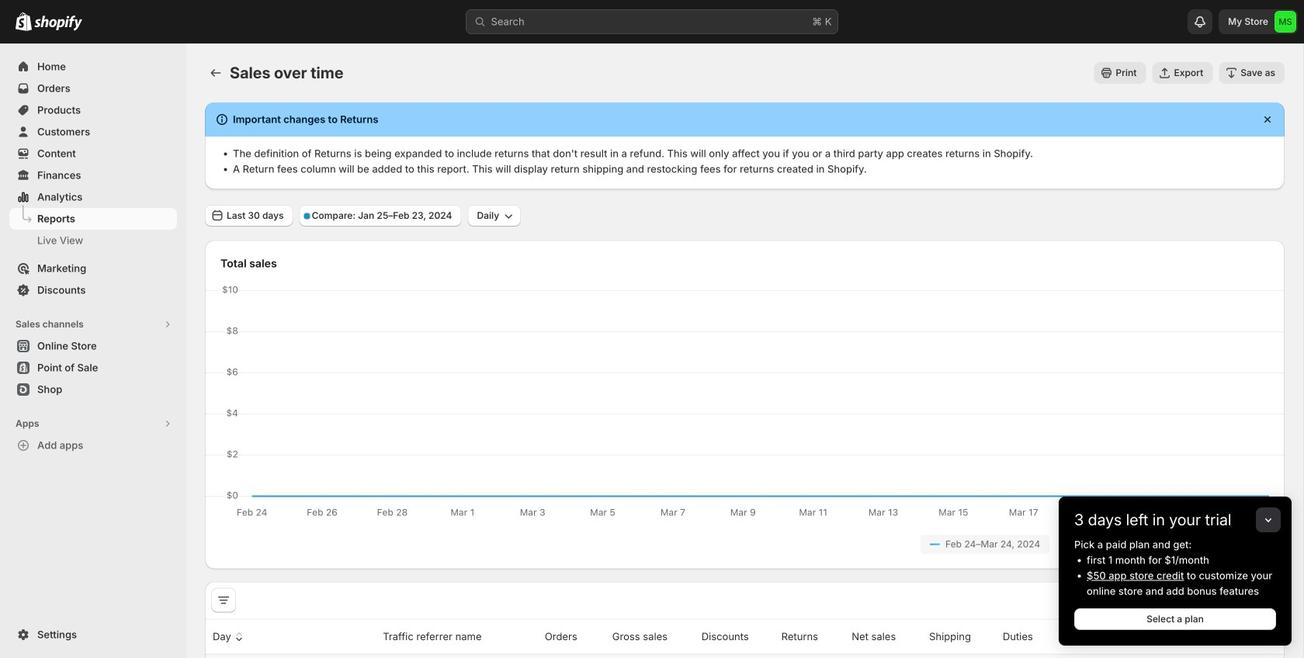 Task type: vqa. For each thing, say whether or not it's contained in the screenshot.
SHOPIFY image
yes



Task type: locate. For each thing, give the bounding box(es) containing it.
shopify image
[[16, 12, 32, 31], [34, 15, 82, 31]]

1 horizontal spatial shopify image
[[34, 15, 82, 31]]

my store image
[[1275, 11, 1297, 33]]

0 horizontal spatial shopify image
[[16, 12, 32, 31]]



